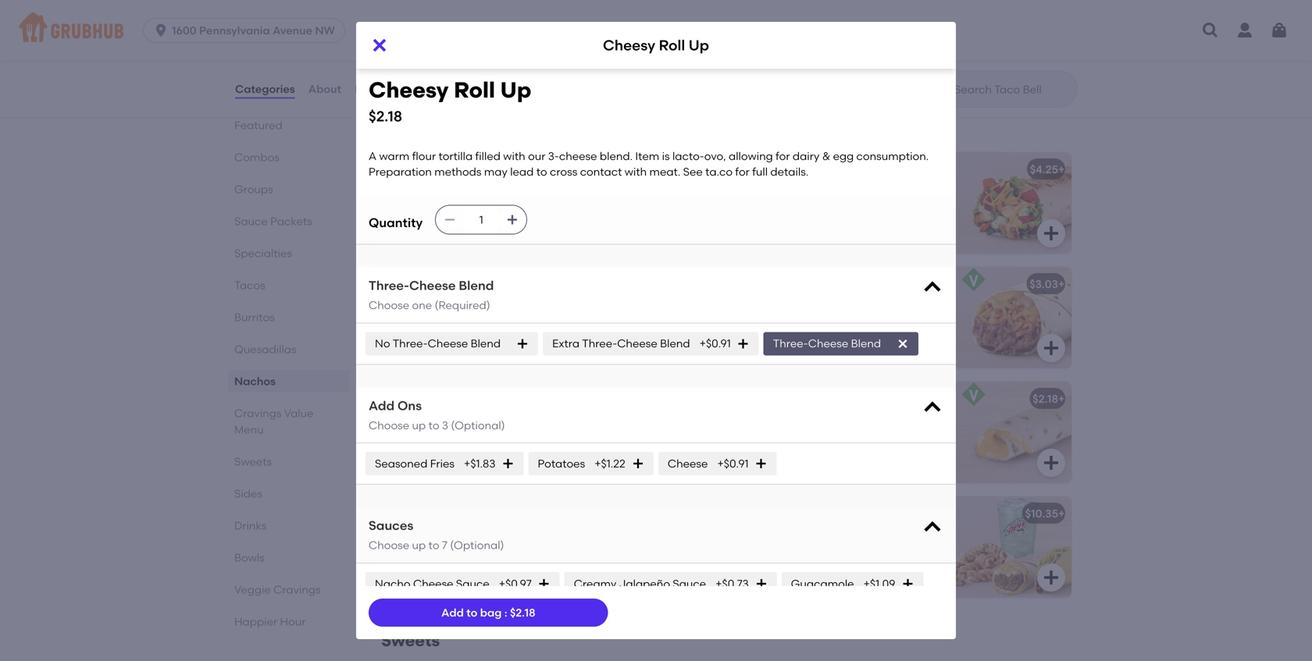 Task type: vqa. For each thing, say whether or not it's contained in the screenshot.
Add
yes



Task type: describe. For each thing, give the bounding box(es) containing it.
no three-cheese blend
[[375, 337, 501, 351]]

up for cheesy roll up
[[689, 37, 709, 54]]

sauce for nacho cheese sauce
[[456, 578, 490, 591]]

cheesy roll up $2.18
[[369, 77, 532, 125]]

for inside nacho chips with a side of warm nacho cheese sauce for dipping.
[[856, 30, 870, 43]]

warm inside the a warm flour tortilla filled with our 3-cheese blend. item is lacto-ovo, allowing for dairy & egg consumption. preparation methods may lead to cross contact with meat. see ta.co for full details.
[[379, 150, 410, 163]]

wrapped inside grilled chicken, fiesta strips, avocado ranch sauce, creamy chipotle sauce, lettuce, tomatoes, and real shredded cheddar cheese wrapped inside a warm flour tortilla.
[[744, 248, 792, 262]]

drinks
[[234, 520, 267, 533]]

svg image inside 1600 pennsylvania avenue nw button
[[153, 23, 169, 38]]

lead
[[510, 165, 534, 179]]

with up the lead
[[503, 150, 526, 163]]

$2.42
[[681, 163, 709, 176]]

nacho chips with a side of warm nacho cheese sauce for dipping.
[[744, 14, 916, 43]]

cheesy roll up image
[[955, 382, 1072, 484]]

guacamole
[[791, 578, 855, 591]]

avenue
[[273, 24, 313, 37]]

beefy inside includes a beefy 5-layer burrito, regular crunchy taco, cinnamon twists, and a large fountain drink.
[[801, 529, 830, 543]]

add to bag : $2.18
[[442, 607, 536, 620]]

grilled inside grilled chicken, fiesta strips, avocado ranch sauce, creamy chipotle sauce, lettuce, tomatoes, and real shredded cheddar cheese wrapped inside a warm flour tortilla.
[[744, 185, 779, 198]]

shredded inside grilled chicken, fiesta strips, avocado ranch sauce, creamy chipotle sauce, lettuce, tomatoes, and real shredded cheddar cheese wrapped inside a warm flour tortilla.
[[791, 232, 841, 246]]

chipotle inside grilled chicken, fiesta strips, avocado ranch sauce, creamy chipotle sauce, lettuce, tomatoes, and real shredded cheddar cheese wrapped inside a warm flour tortilla.
[[744, 217, 787, 230]]

a warm flour tortilla filled with our 3-cheese blend. item is lacto-ovo, allowing for dairy & egg consumption. preparation methods may lead to cross contact with meat. see ta.co for full details.
[[369, 150, 932, 179]]

0 vertical spatial cravings value menu
[[381, 116, 555, 135]]

categories
[[235, 82, 295, 96]]

choose inside the sauces choose up to 7 (optional)
[[369, 539, 410, 553]]

seasoned for seasoned rice, seasoned beef, nacho cheese sauce, fiesta strips, three cheese blend, reduced fat sour cream wrapped in a warm tortilla.
[[394, 300, 447, 313]]

drink.
[[895, 561, 924, 574]]

1600 pennsylvania avenue nw button
[[143, 18, 352, 43]]

0 horizontal spatial for
[[736, 165, 750, 179]]

0 vertical spatial grilled
[[830, 163, 865, 176]]

bowls
[[234, 552, 265, 565]]

consumption.
[[857, 150, 929, 163]]

+ for $4.25
[[1059, 163, 1065, 176]]

is
[[662, 150, 670, 163]]

and inside a flour tortilla filled with crispy potato bites, lettuce, real shredded cheddar cheese, and creamy chipotle sauce.
[[485, 217, 506, 230]]

add for add ons
[[369, 398, 395, 414]]

$2.42 +
[[681, 163, 715, 176]]

roll for cheesy roll up
[[659, 37, 686, 54]]

sprinkled
[[529, 529, 577, 543]]

topped
[[394, 30, 433, 43]]

$3.03 +
[[1030, 278, 1065, 291]]

seasoned fries
[[375, 458, 455, 471]]

corn
[[470, 529, 494, 543]]

about button
[[308, 61, 342, 117]]

of inside nacho chips with a side of warm nacho cheese sauce for dipping.
[[872, 14, 882, 27]]

+ for $2.42
[[709, 163, 715, 176]]

a inside grilled chicken, fiesta strips, avocado ranch sauce, creamy chipotle sauce, lettuce, tomatoes, and real shredded cheddar cheese wrapped inside a warm flour tortilla.
[[828, 248, 835, 262]]

strips,
[[860, 185, 891, 198]]

soft
[[465, 163, 487, 176]]

egg
[[833, 150, 854, 163]]

choose inside three-cheese blend choose one (required)
[[369, 299, 410, 312]]

and inside grilled chicken, fiesta strips, avocado ranch sauce, creamy chipotle sauce, lettuce, tomatoes, and real shredded cheddar cheese wrapped inside a warm flour tortilla.
[[744, 232, 765, 246]]

up inside add ons choose up to 3 (optional)
[[412, 419, 426, 432]]

cheese inside a portion of crispy tortilla chips topped with warm nacho cheese sauce, refried beans, seasoned beef, ripe tomatoes and cool sour cream.
[[530, 30, 568, 43]]

potato
[[394, 201, 430, 214]]

ta.co
[[706, 165, 733, 179]]

includes
[[744, 529, 788, 543]]

and inside includes a beefy 5-layer burrito, regular crunchy taco, cinnamon twists, and a large fountain drink.
[[781, 561, 802, 574]]

+$0.97
[[499, 578, 532, 591]]

fries
[[430, 458, 455, 471]]

blend.
[[600, 150, 633, 163]]

1600 pennsylvania avenue nw
[[172, 24, 335, 37]]

allowing
[[729, 150, 773, 163]]

strips,
[[548, 316, 581, 329]]

nacho inside seasoned rice, seasoned beef, nacho cheese sauce, fiesta strips, three cheese blend, reduced fat sour cream wrapped in a warm tortilla.
[[394, 316, 429, 329]]

1 horizontal spatial menu
[[510, 116, 555, 135]]

lettuce, inside a flour tortilla filled with crispy potato bites, lettuce, real shredded cheddar cheese, and creamy chipotle sauce.
[[464, 201, 504, 214]]

filled inside the a warm flour tortilla filled with our 3-cheese blend. item is lacto-ovo, allowing for dairy & egg consumption. preparation methods may lead to cross contact with meat. see ta.co for full details.
[[476, 150, 501, 163]]

bag
[[480, 607, 502, 620]]

sauce, inside a portion of crispy tortilla chips topped with warm nacho cheese sauce, refried beans, seasoned beef, ripe tomatoes and cool sour cream.
[[394, 45, 429, 59]]

1 vertical spatial for
[[776, 150, 790, 163]]

beef,
[[561, 45, 587, 59]]

spicy
[[394, 163, 423, 176]]

+$1.22
[[595, 458, 626, 471]]

tomatoes,
[[870, 217, 924, 230]]

nacho cheese sauce
[[375, 578, 490, 591]]

large
[[814, 561, 845, 574]]

twists
[[452, 507, 485, 521]]

sauce.
[[440, 232, 474, 246]]

$10.35
[[1026, 507, 1059, 521]]

three- inside three-cheese blend choose one (required)
[[369, 278, 409, 293]]

add ons choose up to 3 (optional)
[[369, 398, 505, 432]]

chicken,
[[781, 185, 825, 198]]

cool
[[494, 61, 517, 75]]

twists,
[[744, 561, 778, 574]]

a for a flour tortilla filled with crispy potato bites, lettuce, real shredded cheddar cheese, and creamy chipotle sauce.
[[394, 185, 402, 198]]

happier hour
[[234, 616, 306, 629]]

classic combo
[[744, 507, 826, 521]]

sugar.
[[499, 545, 531, 559]]

chips inside a portion of crispy tortilla chips topped with warm nacho cheese sauce, refried beans, seasoned beef, ripe tomatoes and cool sour cream.
[[529, 14, 557, 27]]

1 vertical spatial sweets
[[381, 631, 440, 651]]

Input item quantity number field
[[464, 206, 499, 234]]

layer
[[844, 529, 873, 543]]

classic
[[744, 507, 783, 521]]

+$0.91 for cheese
[[718, 458, 749, 471]]

sour
[[394, 347, 418, 361]]

cross
[[550, 165, 578, 179]]

our
[[528, 150, 546, 163]]

creamy inside a flour tortilla filled with crispy potato bites, lettuce, real shredded cheddar cheese, and creamy chipotle sauce.
[[509, 217, 550, 230]]

a down crunchy
[[804, 561, 812, 574]]

a for a warm flour tortilla filled with our 3-cheese blend. item is lacto-ovo, allowing for dairy & egg consumption. preparation methods may lead to cross contact with meat. see ta.co for full details.
[[369, 150, 377, 163]]

beefy melt burrito image
[[605, 267, 722, 369]]

sides
[[234, 488, 263, 501]]

chipotle ranch grilled chicken burrito
[[744, 163, 951, 176]]

cinnamon twists
[[394, 507, 485, 521]]

to inside add ons choose up to 3 (optional)
[[429, 419, 440, 432]]

2 vertical spatial cravings
[[274, 584, 321, 597]]

up inside the sauces choose up to 7 (optional)
[[412, 539, 426, 553]]

seasoned for seasoned fries
[[375, 458, 428, 471]]

3
[[442, 419, 449, 432]]

(optional) inside the sauces choose up to 7 (optional)
[[450, 539, 504, 553]]

a for a portion of crispy tortilla chips topped with warm nacho cheese sauce, refried beans, seasoned beef, ripe tomatoes and cool sour cream.
[[394, 14, 402, 27]]

0 vertical spatial cravings
[[381, 116, 456, 135]]

2 horizontal spatial sauce,
[[828, 201, 862, 214]]

+$1.83
[[464, 458, 496, 471]]

tortilla inside the a warm flour tortilla filled with our 3-cheese blend. item is lacto-ovo, allowing for dairy & egg consumption. preparation methods may lead to cross contact with meat. see ta.co for full details.
[[439, 150, 473, 163]]

with inside nacho chips with a side of warm nacho cheese sauce for dipping.
[[813, 14, 835, 27]]

0 vertical spatial cinnamon
[[394, 507, 450, 521]]

+ for $10.35
[[1059, 507, 1065, 521]]

sauce packets
[[234, 215, 312, 228]]

nacho inside a portion of crispy tortilla chips topped with warm nacho cheese sauce, refried beans, seasoned beef, ripe tomatoes and cool sour cream.
[[493, 30, 527, 43]]

chicken
[[868, 163, 912, 176]]

spicy potato soft taco image
[[605, 152, 722, 254]]

svg image inside the main navigation navigation
[[1202, 21, 1221, 40]]

avocado
[[744, 201, 791, 214]]

reduced
[[505, 331, 553, 345]]

3-
[[548, 150, 559, 163]]

cheese inside three-cheese blend choose one (required)
[[409, 278, 456, 293]]

warm inside grilled chicken, fiesta strips, avocado ranch sauce, creamy chipotle sauce, lettuce, tomatoes, and real shredded cheddar cheese wrapped inside a warm flour tortilla.
[[838, 248, 868, 262]]

nacho inside nacho chips with a side of warm nacho cheese sauce for dipping.
[[744, 30, 778, 43]]

ranch
[[793, 163, 827, 176]]

no
[[375, 337, 390, 351]]

roll for cheesy roll up $2.18
[[454, 77, 495, 103]]

creamy
[[574, 578, 617, 591]]

fiesta inside seasoned rice, seasoned beef, nacho cheese sauce, fiesta strips, three cheese blend, reduced fat sour cream wrapped in a warm tortilla.
[[514, 316, 545, 329]]

item
[[636, 150, 660, 163]]

creamy jalapeño sauce
[[574, 578, 707, 591]]

a up crunchy
[[791, 529, 798, 543]]

three-cheese blend
[[773, 337, 882, 351]]

crunchy
[[785, 545, 830, 559]]

full
[[753, 165, 768, 179]]

veggie inside 'button'
[[429, 393, 466, 406]]

1600
[[172, 24, 197, 37]]

0 vertical spatial sweets
[[234, 456, 272, 469]]



Task type: locate. For each thing, give the bounding box(es) containing it.
$2.18 +
[[1033, 393, 1065, 406]]

1 vertical spatial flour
[[404, 185, 428, 198]]

$10.35 +
[[1026, 507, 1065, 521]]

to left 7 at the bottom of the page
[[429, 539, 440, 553]]

cheese inside nacho chips with a side of warm nacho cheese sauce for dipping.
[[780, 30, 818, 43]]

for down side
[[856, 30, 870, 43]]

roll inside cheesy roll up $2.18
[[454, 77, 495, 103]]

potato
[[426, 163, 462, 176]]

of right side
[[872, 14, 882, 27]]

tortilla. inside grilled chicken, fiesta strips, avocado ranch sauce, creamy chipotle sauce, lettuce, tomatoes, and real shredded cheddar cheese wrapped inside a warm flour tortilla.
[[897, 248, 934, 262]]

value up soft
[[459, 116, 506, 135]]

0 vertical spatial tortilla.
[[897, 248, 934, 262]]

0 vertical spatial wrapped
[[744, 248, 792, 262]]

flour inside a flour tortilla filled with crispy potato bites, lettuce, real shredded cheddar cheese, and creamy chipotle sauce.
[[404, 185, 428, 198]]

flour up potato at the left
[[404, 185, 428, 198]]

ovo,
[[705, 150, 726, 163]]

tortilla inside a portion of crispy tortilla chips topped with warm nacho cheese sauce, refried beans, seasoned beef, ripe tomatoes and cool sour cream.
[[492, 14, 526, 27]]

1 horizontal spatial sauce,
[[790, 217, 825, 230]]

1 horizontal spatial up
[[689, 37, 709, 54]]

lacto-
[[673, 150, 705, 163]]

and down the beans,
[[471, 61, 492, 75]]

flour inside the a warm flour tortilla filled with our 3-cheese blend. item is lacto-ovo, allowing for dairy & egg consumption. preparation methods may lead to cross contact with meat. see ta.co for full details.
[[412, 150, 436, 163]]

cheesy for cheesy roll up $2.18
[[369, 77, 449, 103]]

2 chips from the left
[[782, 14, 810, 27]]

+ for $2.18
[[1059, 393, 1065, 406]]

cheese up cross
[[559, 150, 597, 163]]

sauce, down ranch
[[790, 217, 825, 230]]

filled down soft
[[467, 185, 493, 198]]

nacho
[[493, 30, 527, 43], [744, 30, 778, 43]]

jalapeño
[[619, 578, 670, 591]]

&
[[823, 150, 831, 163]]

beefy up crunchy
[[801, 529, 830, 543]]

chipotle inside a flour tortilla filled with crispy potato bites, lettuce, real shredded cheddar cheese, and creamy chipotle sauce.
[[394, 232, 437, 246]]

quantity
[[369, 215, 423, 230]]

with
[[813, 14, 835, 27], [435, 30, 458, 43], [503, 150, 526, 163], [625, 165, 647, 179], [495, 185, 518, 198], [394, 545, 416, 559]]

quesadillas
[[234, 343, 297, 356]]

1 vertical spatial tortilla.
[[394, 363, 431, 376]]

beef,
[[533, 300, 559, 313]]

and
[[471, 61, 492, 75], [485, 217, 506, 230], [744, 232, 765, 246], [475, 545, 496, 559], [781, 561, 802, 574]]

1 vertical spatial (optional)
[[450, 539, 504, 553]]

three
[[394, 331, 424, 345]]

nachos
[[234, 375, 276, 388]]

tortilla. down sour
[[394, 363, 431, 376]]

with down 'item'
[[625, 165, 647, 179]]

1 vertical spatial +$0.91
[[718, 458, 749, 471]]

up inside cheesy roll up $2.18
[[501, 77, 532, 103]]

0 vertical spatial up
[[689, 37, 709, 54]]

1 vertical spatial shredded
[[791, 232, 841, 246]]

creamy right the input item quantity number field
[[509, 217, 550, 230]]

real inside a flour tortilla filled with crispy potato bites, lettuce, real shredded cheddar cheese, and creamy chipotle sauce.
[[506, 201, 527, 214]]

up for cheesy roll up $2.18
[[501, 77, 532, 103]]

cravings value menu down nachos
[[234, 407, 314, 437]]

crispy down the lead
[[520, 185, 552, 198]]

chipotle ranch grilled chicken burrito image
[[955, 152, 1072, 254]]

0 vertical spatial add
[[369, 398, 395, 414]]

in
[[511, 347, 520, 361]]

1 vertical spatial grilled
[[744, 185, 779, 198]]

1 vertical spatial menu
[[234, 424, 264, 437]]

and inside crispy, puffed corn twists sprinkled with cinnamon and sugar.
[[475, 545, 496, 559]]

a portion of crispy tortilla chips topped with warm nacho cheese sauce, refried beans, seasoned beef, ripe tomatoes and cool sour cream. button
[[384, 0, 722, 83]]

filled
[[476, 150, 501, 163], [467, 185, 493, 198]]

cheddar inside a flour tortilla filled with crispy potato bites, lettuce, real shredded cheddar cheese, and creamy chipotle sauce.
[[394, 217, 439, 230]]

grilled up fiesta
[[830, 163, 865, 176]]

1 horizontal spatial cinnamon
[[863, 545, 919, 559]]

sweets
[[234, 456, 272, 469], [381, 631, 440, 651]]

choose left one
[[369, 299, 410, 312]]

beefy up one
[[394, 278, 424, 291]]

$2.18
[[369, 108, 403, 125], [1033, 393, 1059, 406], [687, 507, 713, 521], [510, 607, 536, 620]]

chips left side
[[782, 14, 810, 27]]

add left ons
[[369, 398, 395, 414]]

0 vertical spatial for
[[856, 30, 870, 43]]

warm inside seasoned rice, seasoned beef, nacho cheese sauce, fiesta strips, three cheese blend, reduced fat sour cream wrapped in a warm tortilla.
[[533, 347, 563, 361]]

0 vertical spatial choose
[[369, 299, 410, 312]]

tortilla. down tomatoes,
[[897, 248, 934, 262]]

1 vertical spatial burrito
[[453, 278, 489, 291]]

sweets up sides
[[234, 456, 272, 469]]

2 vertical spatial for
[[736, 165, 750, 179]]

0 horizontal spatial menu
[[234, 424, 264, 437]]

1 vertical spatial sauce,
[[828, 201, 862, 214]]

taco
[[489, 163, 515, 176]]

for up details.
[[776, 150, 790, 163]]

cravings value menu up soft
[[381, 116, 555, 135]]

tortilla inside a flour tortilla filled with crispy potato bites, lettuce, real shredded cheddar cheese, and creamy chipotle sauce.
[[431, 185, 465, 198]]

0 vertical spatial value
[[459, 116, 506, 135]]

crispy inside a portion of crispy tortilla chips topped with warm nacho cheese sauce, refried beans, seasoned beef, ripe tomatoes and cool sour cream.
[[458, 14, 490, 27]]

chipotle down quantity
[[394, 232, 437, 246]]

1 vertical spatial up
[[501, 77, 532, 103]]

meat.
[[650, 165, 681, 179]]

1 vertical spatial choose
[[369, 419, 410, 432]]

2 of from the left
[[872, 14, 882, 27]]

warm right inside
[[838, 248, 868, 262]]

regular
[[744, 545, 782, 559]]

a inside a flour tortilla filled with crispy potato bites, lettuce, real shredded cheddar cheese, and creamy chipotle sauce.
[[394, 185, 402, 198]]

0 vertical spatial cheesy
[[603, 37, 656, 54]]

0 horizontal spatial tortilla.
[[394, 363, 431, 376]]

fiesta veggie burrito image
[[605, 382, 722, 484]]

menu up our
[[510, 116, 555, 135]]

0 vertical spatial flour
[[412, 150, 436, 163]]

svg image
[[1271, 21, 1289, 40], [153, 23, 169, 38], [370, 36, 389, 55], [692, 53, 711, 72], [1042, 53, 1061, 72], [517, 338, 529, 350], [1042, 339, 1061, 358], [692, 454, 711, 473], [502, 458, 515, 471], [755, 458, 768, 471], [538, 578, 551, 591], [755, 578, 768, 591]]

wrapped down blend,
[[460, 347, 508, 361]]

cheesy inside cheesy roll up $2.18
[[369, 77, 449, 103]]

+$0.91 for extra three-cheese blend
[[700, 337, 731, 351]]

creamy down the strips,
[[865, 201, 905, 214]]

classic combo image
[[955, 497, 1072, 598]]

+$0.91
[[700, 337, 731, 351], [718, 458, 749, 471]]

0 vertical spatial sauce,
[[394, 45, 429, 59]]

cream.
[[545, 61, 583, 75]]

melt
[[427, 278, 450, 291]]

shredded down cross
[[529, 201, 580, 214]]

nw
[[315, 24, 335, 37]]

1 vertical spatial filled
[[467, 185, 493, 198]]

cheese left sauce
[[780, 30, 818, 43]]

nacho up seasoned
[[493, 30, 527, 43]]

chips inside nacho chips with a side of warm nacho cheese sauce for dipping.
[[782, 14, 810, 27]]

cheese down tomatoes,
[[892, 232, 930, 246]]

of inside a portion of crispy tortilla chips topped with warm nacho cheese sauce, refried beans, seasoned beef, ripe tomatoes and cool sour cream.
[[445, 14, 456, 27]]

1 horizontal spatial value
[[459, 116, 506, 135]]

1 vertical spatial cheddar
[[844, 232, 889, 246]]

refried
[[431, 45, 466, 59]]

tortilla up bites,
[[431, 185, 465, 198]]

0 horizontal spatial sweets
[[234, 456, 272, 469]]

1 vertical spatial crispy
[[520, 185, 552, 198]]

2 vertical spatial choose
[[369, 539, 410, 553]]

1 nacho from the left
[[493, 30, 527, 43]]

real inside grilled chicken, fiesta strips, avocado ranch sauce, creamy chipotle sauce, lettuce, tomatoes, and real shredded cheddar cheese wrapped inside a warm flour tortilla.
[[768, 232, 788, 246]]

real down "avocado"
[[768, 232, 788, 246]]

and down corn
[[475, 545, 496, 559]]

0 vertical spatial menu
[[510, 116, 555, 135]]

value down quesadillas
[[284, 407, 314, 420]]

flour down tomatoes,
[[871, 248, 895, 262]]

seasoned up sauce,
[[477, 300, 530, 313]]

3 choose from the top
[[369, 539, 410, 553]]

warm down fat
[[533, 347, 563, 361]]

0 vertical spatial real
[[506, 201, 527, 214]]

filled inside a flour tortilla filled with crispy potato bites, lettuce, real shredded cheddar cheese, and creamy chipotle sauce.
[[467, 185, 493, 198]]

cheesy right the beef, on the top left of the page
[[603, 37, 656, 54]]

0 vertical spatial nacho
[[744, 14, 780, 27]]

veggie up 3
[[429, 393, 466, 406]]

2 up from the top
[[412, 539, 426, 553]]

wrapped inside seasoned rice, seasoned beef, nacho cheese sauce, fiesta strips, three cheese blend, reduced fat sour cream wrapped in a warm tortilla.
[[460, 347, 508, 361]]

1 horizontal spatial chips
[[782, 14, 810, 27]]

of right portion
[[445, 14, 456, 27]]

crispy up the beans,
[[458, 14, 490, 27]]

0 horizontal spatial crispy
[[458, 14, 490, 27]]

0 horizontal spatial cinnamon
[[394, 507, 450, 521]]

0 horizontal spatial creamy
[[509, 217, 550, 230]]

beefy melt burrito
[[394, 278, 489, 291]]

1 vertical spatial up
[[412, 539, 426, 553]]

1 horizontal spatial cheddar
[[844, 232, 889, 246]]

cravings inside cravings value menu
[[234, 407, 282, 420]]

0 horizontal spatial of
[[445, 14, 456, 27]]

wrapped
[[744, 248, 792, 262], [460, 347, 508, 361]]

to left bag
[[467, 607, 478, 620]]

cinnamon inside includes a beefy 5-layer burrito, regular crunchy taco, cinnamon twists, and a large fountain drink.
[[863, 545, 919, 559]]

add for add to bag
[[442, 607, 464, 620]]

up down ons
[[412, 419, 426, 432]]

svg image
[[1202, 21, 1221, 40], [444, 214, 457, 226], [507, 214, 519, 226], [1042, 224, 1061, 243], [922, 277, 944, 299], [737, 338, 750, 350], [897, 338, 910, 350], [692, 339, 711, 358], [922, 397, 944, 419], [1042, 454, 1061, 473], [632, 458, 645, 471], [922, 517, 944, 539], [692, 569, 711, 587], [1042, 569, 1061, 587], [902, 578, 915, 591]]

a inside seasoned rice, seasoned beef, nacho cheese sauce, fiesta strips, three cheese blend, reduced fat sour cream wrapped in a warm tortilla.
[[523, 347, 530, 361]]

warm inside nacho chips with a side of warm nacho cheese sauce for dipping.
[[885, 14, 915, 27]]

1 horizontal spatial cravings value menu
[[381, 116, 555, 135]]

real
[[506, 201, 527, 214], [768, 232, 788, 246]]

1 horizontal spatial add
[[442, 607, 464, 620]]

blend,
[[470, 331, 503, 345]]

a right in
[[523, 347, 530, 361]]

cheddar down tomatoes,
[[844, 232, 889, 246]]

0 horizontal spatial cravings value menu
[[234, 407, 314, 437]]

lettuce, inside grilled chicken, fiesta strips, avocado ranch sauce, creamy chipotle sauce, lettuce, tomatoes, and real shredded cheddar cheese wrapped inside a warm flour tortilla.
[[827, 217, 867, 230]]

a right inside
[[828, 248, 835, 262]]

creamy inside grilled chicken, fiesta strips, avocado ranch sauce, creamy chipotle sauce, lettuce, tomatoes, and real shredded cheddar cheese wrapped inside a warm flour tortilla.
[[865, 201, 905, 214]]

2 nacho from the left
[[744, 30, 778, 43]]

0 horizontal spatial sauce,
[[394, 45, 429, 59]]

sauce,
[[394, 45, 429, 59], [828, 201, 862, 214], [790, 217, 825, 230]]

1 chips from the left
[[529, 14, 557, 27]]

add down the nacho cheese sauce
[[442, 607, 464, 620]]

1 vertical spatial cravings value menu
[[234, 407, 314, 437]]

a up topped
[[394, 14, 402, 27]]

reviews
[[355, 82, 398, 96]]

menu inside cravings value menu
[[234, 424, 264, 437]]

with inside crispy, puffed corn twists sprinkled with cinnamon and sugar.
[[394, 545, 416, 559]]

three-cheese blend choose one (required)
[[369, 278, 494, 312]]

0 vertical spatial crispy
[[458, 14, 490, 27]]

1 horizontal spatial lettuce,
[[827, 217, 867, 230]]

one
[[412, 299, 432, 312]]

beefy
[[394, 278, 424, 291], [801, 529, 830, 543]]

2 vertical spatial nacho
[[375, 578, 411, 591]]

about
[[308, 82, 342, 96]]

grilled chicken, fiesta strips, avocado ranch sauce, creamy chipotle sauce, lettuce, tomatoes, and real shredded cheddar cheese wrapped inside a warm flour tortilla.
[[744, 185, 934, 262]]

cheese inside the a warm flour tortilla filled with our 3-cheese blend. item is lacto-ovo, allowing for dairy & egg consumption. preparation methods may lead to cross contact with meat. see ta.co for full details.
[[559, 150, 597, 163]]

burrito for beefy melt burrito
[[453, 278, 489, 291]]

burrito up (required)
[[453, 278, 489, 291]]

a up sauce
[[838, 14, 845, 27]]

1 vertical spatial wrapped
[[460, 347, 508, 361]]

with inside a portion of crispy tortilla chips topped with warm nacho cheese sauce, refried beans, seasoned beef, ripe tomatoes and cool sour cream.
[[435, 30, 458, 43]]

a flour tortilla filled with crispy potato bites, lettuce, real shredded cheddar cheese, and creamy chipotle sauce.
[[394, 185, 580, 246]]

0 vertical spatial beefy
[[394, 278, 424, 291]]

a inside nacho chips with a side of warm nacho cheese sauce for dipping.
[[838, 14, 845, 27]]

(optional) inside add ons choose up to 3 (optional)
[[451, 419, 505, 432]]

chips up seasoned
[[529, 14, 557, 27]]

2 vertical spatial sauce,
[[790, 217, 825, 230]]

Search Taco Bell search field
[[953, 82, 1073, 97]]

fiesta
[[514, 316, 545, 329], [394, 393, 426, 406]]

ons
[[398, 398, 422, 414]]

tacos
[[234, 279, 266, 292]]

warm up dipping.
[[885, 14, 915, 27]]

sauce for creamy jalapeño sauce
[[673, 578, 707, 591]]

with inside a flour tortilla filled with crispy potato bites, lettuce, real shredded cheddar cheese, and creamy chipotle sauce.
[[495, 185, 518, 198]]

1 vertical spatial lettuce,
[[827, 217, 867, 230]]

burrito inside 'button'
[[469, 393, 505, 406]]

lettuce, down fiesta
[[827, 217, 867, 230]]

0 vertical spatial cheddar
[[394, 217, 439, 230]]

a up preparation
[[369, 150, 377, 163]]

:
[[505, 607, 508, 620]]

fiesta inside 'button'
[[394, 393, 426, 406]]

+$0.73
[[716, 578, 749, 591]]

shredded up inside
[[791, 232, 841, 246]]

a inside a portion of crispy tortilla chips topped with warm nacho cheese sauce, refried beans, seasoned beef, ripe tomatoes and cool sour cream.
[[394, 14, 402, 27]]

cravings down nachos
[[234, 407, 282, 420]]

seasoned left 'fries'
[[375, 458, 428, 471]]

1 vertical spatial nacho
[[394, 316, 429, 329]]

1 horizontal spatial nacho
[[744, 30, 778, 43]]

flour up preparation
[[412, 150, 436, 163]]

(optional) right 7 at the bottom of the page
[[450, 539, 504, 553]]

$4.25
[[1031, 163, 1059, 176]]

1 horizontal spatial for
[[776, 150, 790, 163]]

filled up may
[[476, 150, 501, 163]]

crispy inside a flour tortilla filled with crispy potato bites, lettuce, real shredded cheddar cheese, and creamy chipotle sauce.
[[520, 185, 552, 198]]

warm inside a portion of crispy tortilla chips topped with warm nacho cheese sauce, refried beans, seasoned beef, ripe tomatoes and cool sour cream.
[[460, 30, 491, 43]]

1 vertical spatial cinnamon
[[863, 545, 919, 559]]

methods
[[435, 165, 482, 179]]

0 vertical spatial chipotle
[[744, 217, 787, 230]]

to left 3
[[429, 419, 440, 432]]

rice,
[[449, 300, 475, 313]]

1 vertical spatial fiesta
[[394, 393, 426, 406]]

a down preparation
[[394, 185, 402, 198]]

cheese
[[530, 30, 568, 43], [780, 30, 818, 43], [559, 150, 597, 163], [892, 232, 930, 246]]

lettuce,
[[464, 201, 504, 214], [827, 217, 867, 230]]

to inside the sauces choose up to 7 (optional)
[[429, 539, 440, 553]]

cinnamon
[[394, 507, 450, 521], [863, 545, 919, 559]]

0 vertical spatial fiesta
[[514, 316, 545, 329]]

tortilla. inside seasoned rice, seasoned beef, nacho cheese sauce, fiesta strips, three cheese blend, reduced fat sour cream wrapped in a warm tortilla.
[[394, 363, 431, 376]]

to inside the a warm flour tortilla filled with our 3-cheese blend. item is lacto-ovo, allowing for dairy & egg consumption. preparation methods may lead to cross contact with meat. see ta.co for full details.
[[537, 165, 547, 179]]

with down may
[[495, 185, 518, 198]]

cheddar down potato at the left
[[394, 217, 439, 230]]

sauce down groups
[[234, 215, 268, 228]]

1 vertical spatial roll
[[454, 77, 495, 103]]

1 vertical spatial value
[[284, 407, 314, 420]]

0 horizontal spatial nacho
[[493, 30, 527, 43]]

reviews button
[[354, 61, 399, 117]]

a portion of crispy tortilla chips topped with warm nacho cheese sauce, refried beans, seasoned beef, ripe tomatoes and cool sour cream.
[[394, 14, 587, 75]]

with down 'crispy,'
[[394, 545, 416, 559]]

$2.18 inside cheesy roll up $2.18
[[369, 108, 403, 125]]

1 horizontal spatial real
[[768, 232, 788, 246]]

for left full on the right top
[[736, 165, 750, 179]]

cheese inside grilled chicken, fiesta strips, avocado ranch sauce, creamy chipotle sauce, lettuce, tomatoes, and real shredded cheddar cheese wrapped inside a warm flour tortilla.
[[892, 232, 930, 246]]

cheese up seasoned
[[530, 30, 568, 43]]

up
[[689, 37, 709, 54], [501, 77, 532, 103]]

1 vertical spatial add
[[442, 607, 464, 620]]

0 vertical spatial burrito
[[915, 163, 951, 176]]

burrito for fiesta veggie burrito
[[469, 393, 505, 406]]

cheesy down ripe
[[369, 77, 449, 103]]

0 vertical spatial lettuce,
[[464, 201, 504, 214]]

veggie
[[429, 393, 466, 406], [234, 584, 271, 597]]

0 horizontal spatial grilled
[[744, 185, 779, 198]]

add inside add ons choose up to 3 (optional)
[[369, 398, 395, 414]]

+ for $3.03
[[1059, 278, 1065, 291]]

0 horizontal spatial veggie
[[234, 584, 271, 597]]

sweets down the nacho cheese sauce
[[381, 631, 440, 651]]

blend inside three-cheese blend choose one (required)
[[459, 278, 494, 293]]

2 choose from the top
[[369, 419, 410, 432]]

contact
[[580, 165, 622, 179]]

cinnamon twists image
[[605, 497, 722, 598]]

chipotle down "avocado"
[[744, 217, 787, 230]]

burrito down seasoned rice, seasoned beef, nacho cheese sauce, fiesta strips, three cheese blend, reduced fat sour cream wrapped in a warm tortilla.
[[469, 393, 505, 406]]

choose down sauces
[[369, 539, 410, 553]]

twists
[[496, 529, 526, 543]]

combo
[[786, 507, 826, 521]]

1 horizontal spatial fiesta
[[514, 316, 545, 329]]

0 vertical spatial filled
[[476, 150, 501, 163]]

choose inside add ons choose up to 3 (optional)
[[369, 419, 410, 432]]

cravings up spicy
[[381, 116, 456, 135]]

sauce, down fiesta
[[828, 201, 862, 214]]

with up the "refried"
[[435, 30, 458, 43]]

1 horizontal spatial of
[[872, 14, 882, 27]]

fiesta
[[828, 185, 857, 198]]

(optional) right 3
[[451, 419, 505, 432]]

combos
[[234, 151, 280, 164]]

0 vertical spatial veggie
[[429, 393, 466, 406]]

sauce left +$0.73 on the right of the page
[[673, 578, 707, 591]]

0 horizontal spatial roll
[[454, 77, 495, 103]]

and down crunchy
[[781, 561, 802, 574]]

sauce
[[234, 215, 268, 228], [456, 578, 490, 591], [673, 578, 707, 591]]

1 horizontal spatial creamy
[[865, 201, 905, 214]]

nachos bellgrande® image
[[605, 0, 722, 83]]

1 choose from the top
[[369, 299, 410, 312]]

spicy potato soft taco
[[394, 163, 515, 176]]

2 vertical spatial burrito
[[469, 393, 505, 406]]

tortilla up methods on the top left of page
[[439, 150, 473, 163]]

nacho left sauce
[[744, 30, 778, 43]]

1 up from the top
[[412, 419, 426, 432]]

with up sauce
[[813, 14, 835, 27]]

creamy
[[865, 201, 905, 214], [509, 217, 550, 230]]

1 vertical spatial chipotle
[[394, 232, 437, 246]]

burrito right the chicken
[[915, 163, 951, 176]]

choose down ons
[[369, 419, 410, 432]]

cream
[[420, 347, 457, 361]]

cheddar inside grilled chicken, fiesta strips, avocado ranch sauce, creamy chipotle sauce, lettuce, tomatoes, and real shredded cheddar cheese wrapped inside a warm flour tortilla.
[[844, 232, 889, 246]]

cheesy bean and rice burrito image
[[955, 267, 1072, 369]]

inside
[[795, 248, 826, 262]]

menu down nachos
[[234, 424, 264, 437]]

0 horizontal spatial chipotle
[[394, 232, 437, 246]]

cinnamon
[[419, 545, 472, 559]]

0 vertical spatial tortilla
[[492, 14, 526, 27]]

0 horizontal spatial wrapped
[[460, 347, 508, 361]]

flour inside grilled chicken, fiesta strips, avocado ranch sauce, creamy chipotle sauce, lettuce, tomatoes, and real shredded cheddar cheese wrapped inside a warm flour tortilla.
[[871, 248, 895, 262]]

0 horizontal spatial sauce
[[234, 215, 268, 228]]

warm up the beans,
[[460, 30, 491, 43]]

lettuce, up cheese,
[[464, 201, 504, 214]]

0 horizontal spatial fiesta
[[394, 393, 426, 406]]

main navigation navigation
[[0, 0, 1313, 61]]

nacho for cheese
[[375, 578, 411, 591]]

0 horizontal spatial cheesy
[[369, 77, 449, 103]]

1 horizontal spatial sweets
[[381, 631, 440, 651]]

tortilla.
[[897, 248, 934, 262], [394, 363, 431, 376]]

nacho inside nacho chips with a side of warm nacho cheese sauce for dipping.
[[744, 14, 780, 27]]

sauces
[[369, 519, 414, 534]]

sauces choose up to 7 (optional)
[[369, 519, 504, 553]]

1 horizontal spatial cheesy
[[603, 37, 656, 54]]

groups
[[234, 183, 273, 196]]

cinnamon down burrito,
[[863, 545, 919, 559]]

shredded inside a flour tortilla filled with crispy potato bites, lettuce, real shredded cheddar cheese, and creamy chipotle sauce.
[[529, 201, 580, 214]]

0 horizontal spatial cheddar
[[394, 217, 439, 230]]

a
[[838, 14, 845, 27], [828, 248, 835, 262], [523, 347, 530, 361], [791, 529, 798, 543], [804, 561, 812, 574]]

0 horizontal spatial real
[[506, 201, 527, 214]]

cheesy for cheesy roll up
[[603, 37, 656, 54]]

1 vertical spatial cheesy
[[369, 77, 449, 103]]

1 of from the left
[[445, 14, 456, 27]]

1 horizontal spatial chipotle
[[744, 217, 787, 230]]

fat
[[556, 331, 573, 345]]

includes a beefy 5-layer burrito, regular crunchy taco, cinnamon twists, and a large fountain drink.
[[744, 529, 924, 574]]

warm up preparation
[[379, 150, 410, 163]]

1 horizontal spatial crispy
[[520, 185, 552, 198]]

0 vertical spatial roll
[[659, 37, 686, 54]]

grilled up "avocado"
[[744, 185, 779, 198]]

fiesta down sour
[[394, 393, 426, 406]]

ripe
[[394, 61, 414, 75]]

value inside cravings value menu
[[284, 407, 314, 420]]

nacho for chips
[[744, 14, 780, 27]]

veggie down bowls on the left of page
[[234, 584, 271, 597]]

sauce up "add to bag : $2.18"
[[456, 578, 490, 591]]

for
[[856, 30, 870, 43], [776, 150, 790, 163], [736, 165, 750, 179]]

and inside a portion of crispy tortilla chips topped with warm nacho cheese sauce, refried beans, seasoned beef, ripe tomatoes and cool sour cream.
[[471, 61, 492, 75]]

a inside the a warm flour tortilla filled with our 3-cheese blend. item is lacto-ovo, allowing for dairy & egg consumption. preparation methods may lead to cross contact with meat. see ta.co for full details.
[[369, 150, 377, 163]]

1 horizontal spatial veggie
[[429, 393, 466, 406]]

cravings up hour on the left bottom of page
[[274, 584, 321, 597]]

chips and nacho cheese sauce image
[[955, 0, 1072, 83]]



